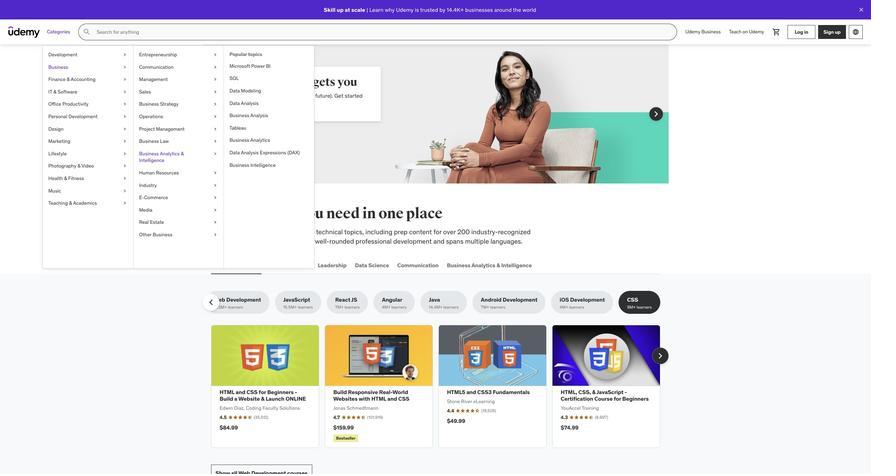 Task type: describe. For each thing, give the bounding box(es) containing it.
data for data modeling
[[230, 88, 240, 94]]

data modeling link
[[224, 85, 314, 97]]

marketing
[[48, 138, 70, 144]]

build inside build responsive real-world websites with html and css
[[333, 389, 347, 396]]

communication for 'communication' link on the left top of page
[[139, 64, 173, 70]]

it certifications button
[[267, 257, 311, 274]]

0 horizontal spatial udemy
[[396, 6, 414, 13]]

learners inside javascript 15.5m+ learners
[[298, 305, 313, 310]]

business law
[[139, 138, 169, 144]]

productivity
[[62, 101, 88, 107]]

course
[[595, 396, 613, 402]]

with inside build responsive real-world websites with html and css
[[359, 396, 370, 402]]

sign
[[824, 29, 834, 35]]

well-
[[315, 237, 329, 245]]

business for the business law link
[[139, 138, 159, 144]]

development
[[393, 237, 432, 245]]

web development button
[[211, 257, 261, 274]]

& right finance
[[67, 76, 70, 82]]

0 vertical spatial management
[[139, 76, 168, 82]]

xsmall image for other business
[[213, 232, 218, 238]]

businesses
[[465, 6, 493, 13]]

supports
[[287, 237, 313, 245]]

technical
[[316, 228, 343, 236]]

learners inside "ios development 4m+ learners"
[[569, 305, 584, 310]]

data analysis link
[[224, 97, 314, 110]]

teach
[[729, 29, 742, 35]]

close image
[[858, 6, 865, 13]]

1 horizontal spatial the
[[513, 6, 521, 13]]

css inside css 9m+ learners
[[627, 296, 638, 303]]

analytics for 'business analytics & intelligence' button
[[472, 262, 495, 269]]

0 horizontal spatial in
[[362, 205, 376, 223]]

business law link
[[134, 135, 224, 148]]

by
[[440, 6, 445, 13]]

personal development
[[48, 113, 98, 120]]

all
[[211, 205, 231, 223]]

analysis for data analysis
[[241, 100, 259, 106]]

development link
[[43, 49, 133, 61]]

web development
[[212, 262, 260, 269]]

that
[[288, 75, 311, 89]]

html,
[[561, 389, 577, 396]]

finance
[[48, 76, 66, 82]]

(dax)
[[287, 150, 300, 156]]

learning
[[236, 75, 286, 89]]

web for web development
[[212, 262, 224, 269]]

business for business intelligence "link"
[[230, 162, 249, 168]]

xsmall image for personal development
[[122, 113, 128, 120]]

javascript inside 'html, css, & javascript - certification course for beginners'
[[597, 389, 624, 396]]

business analytics
[[230, 137, 270, 143]]

intelligence for 'business analytics & intelligence' button
[[501, 262, 532, 269]]

launch
[[266, 396, 284, 402]]

java 14.4m+ learners
[[429, 296, 459, 310]]

lifestyle link
[[43, 148, 133, 160]]

business intelligence
[[230, 162, 276, 168]]

android
[[481, 296, 502, 303]]

& right teaching
[[69, 200, 72, 206]]

multiple
[[465, 237, 489, 245]]

why
[[385, 6, 395, 13]]

learn
[[369, 6, 384, 13]]

xsmall image for e-commerce
[[213, 194, 218, 201]]

|
[[367, 6, 368, 13]]

learners inside android development 7m+ learners
[[490, 305, 506, 310]]

learners inside angular 4m+ learners
[[392, 305, 407, 310]]

4m+ inside "ios development 4m+ learners"
[[560, 305, 568, 310]]

javascript inside javascript 15.5m+ learners
[[283, 296, 310, 303]]

business left teach at the top right of the page
[[702, 29, 721, 35]]

html inside html and css for beginners - build a website & launch online
[[220, 389, 234, 396]]

analytics for business analytics & intelligence link
[[160, 151, 180, 157]]

website
[[238, 396, 260, 402]]

rounded
[[329, 237, 354, 245]]

web for web development 12.2m+ learners
[[213, 296, 225, 303]]

7m+ for react js
[[335, 305, 344, 310]]

business up finance
[[48, 64, 68, 70]]

javascript 15.5m+ learners
[[283, 296, 313, 310]]

photography
[[48, 163, 76, 169]]

business analytics & intelligence for 'business analytics & intelligence' button
[[447, 262, 532, 269]]

carousel element containing learning that gets you
[[203, 45, 669, 184]]

health
[[48, 175, 63, 182]]

covering critical workplace skills to technical topics, including prep content for over 200 industry-recognized certifications, our catalog supports well-rounded professional development and spans multiple languages.
[[211, 228, 531, 245]]

our
[[253, 237, 262, 245]]

learning that gets you skills for your present (and your future). get started with us.
[[236, 75, 363, 107]]

html, css, & javascript - certification course for beginners
[[561, 389, 649, 402]]

data analysis
[[230, 100, 259, 106]]

beginners inside html and css for beginners - build a website & launch online
[[267, 389, 294, 396]]

project management
[[139, 126, 185, 132]]

xsmall image for operations
[[213, 113, 218, 120]]

xsmall image for marketing
[[122, 138, 128, 145]]

management link
[[134, 73, 224, 86]]

xsmall image for communication
[[213, 64, 218, 71]]

15.5m+
[[283, 305, 297, 310]]

build inside html and css for beginners - build a website & launch online
[[220, 396, 233, 402]]

world
[[523, 6, 536, 13]]

2 your from the left
[[303, 92, 314, 99]]

software
[[58, 89, 77, 95]]

development for web development
[[225, 262, 260, 269]]

learners inside web development 12.2m+ learners
[[228, 305, 243, 310]]

9m+
[[627, 305, 636, 310]]

fundamentals
[[493, 389, 530, 396]]

it for it & software
[[48, 89, 52, 95]]

data science
[[355, 262, 389, 269]]

design link
[[43, 123, 133, 135]]

popular
[[230, 51, 247, 57]]

xsmall image for development
[[122, 51, 128, 58]]

submit search image
[[83, 28, 91, 36]]

development for android development 7m+ learners
[[503, 296, 538, 303]]

business analytics & intelligence element
[[224, 46, 314, 269]]

0 vertical spatial skills
[[259, 205, 296, 223]]

prep
[[394, 228, 408, 236]]

skill up at scale | learn why udemy is trusted by 14.4k+ businesses around the world
[[324, 6, 536, 13]]

- inside html and css for beginners - build a website & launch online
[[295, 389, 297, 396]]

4m+ inside angular 4m+ learners
[[382, 305, 391, 310]]

& inside 'html, css, & javascript - certification course for beginners'
[[592, 389, 596, 396]]

project
[[139, 126, 155, 132]]

for inside learning that gets you skills for your present (and your future). get started with us.
[[251, 92, 257, 99]]

xsmall image for project management
[[213, 126, 218, 133]]

and inside build responsive real-world websites with html and css
[[387, 396, 397, 402]]

with inside learning that gets you skills for your present (and your future). get started with us.
[[236, 100, 247, 107]]

skills
[[236, 92, 249, 99]]

teaching & academics link
[[43, 197, 133, 210]]

sign up link
[[818, 25, 846, 39]]

html5
[[447, 389, 465, 396]]

& inside html and css for beginners - build a website & launch online
[[261, 396, 265, 402]]

xsmall image for media
[[213, 207, 218, 214]]

analysis for business analysis
[[250, 112, 268, 119]]

analytics for business analytics link
[[250, 137, 270, 143]]

build responsive real-world websites with html and css
[[333, 389, 409, 402]]

css inside html and css for beginners - build a website & launch online
[[247, 389, 258, 396]]

skills inside covering critical workplace skills to technical topics, including prep content for over 200 industry-recognized certifications, our catalog supports well-rounded professional development and spans multiple languages.
[[292, 228, 307, 236]]

udemy business link
[[681, 24, 725, 40]]

real
[[139, 219, 149, 225]]

for inside 'html, css, & javascript - certification course for beginners'
[[614, 396, 621, 402]]

analysis for data analysis expressions (dax)
[[241, 150, 259, 156]]

html and css for beginners - build a website & launch online link
[[220, 389, 306, 402]]

up for sign
[[835, 29, 841, 35]]

microsoft power bi
[[230, 63, 271, 69]]

intelligence for business analytics & intelligence link
[[139, 157, 164, 164]]

resources
[[156, 170, 179, 176]]

operations link
[[134, 111, 224, 123]]

a
[[234, 396, 237, 402]]

android development 7m+ learners
[[481, 296, 538, 310]]

business analytics & intelligence button
[[446, 257, 533, 274]]

angular
[[382, 296, 402, 303]]

data for data analysis expressions (dax)
[[230, 150, 240, 156]]

xsmall image for teaching & academics
[[122, 200, 128, 207]]

law
[[160, 138, 169, 144]]

business for 'business analytics & intelligence' button
[[447, 262, 471, 269]]

& left video
[[77, 163, 80, 169]]

learners inside css 9m+ learners
[[637, 305, 652, 310]]

human resources
[[139, 170, 179, 176]]

sql link
[[224, 72, 314, 85]]

business analytics & intelligence for business analytics & intelligence link
[[139, 151, 184, 164]]



Task type: locate. For each thing, give the bounding box(es) containing it.
html left website
[[220, 389, 234, 396]]

0 horizontal spatial css
[[247, 389, 258, 396]]

xsmall image inside 'communication' link
[[213, 64, 218, 71]]

business analytics & intelligence
[[139, 151, 184, 164], [447, 262, 532, 269]]

0 horizontal spatial html
[[220, 389, 234, 396]]

you up started
[[337, 75, 357, 89]]

it inside 'button'
[[268, 262, 273, 269]]

languages.
[[491, 237, 523, 245]]

1 vertical spatial communication
[[397, 262, 439, 269]]

xsmall image for industry
[[213, 182, 218, 189]]

business analytics & intelligence inside button
[[447, 262, 532, 269]]

0 horizontal spatial communication
[[139, 64, 173, 70]]

xsmall image inside marketing link
[[122, 138, 128, 145]]

including
[[366, 228, 393, 236]]

need
[[326, 205, 360, 223]]

0 horizontal spatial business analytics & intelligence
[[139, 151, 184, 164]]

1 7m+ from the left
[[335, 305, 344, 310]]

xsmall image inside project management link
[[213, 126, 218, 133]]

0 vertical spatial next image
[[651, 109, 662, 120]]

carousel element containing html and css for beginners - build a website & launch online
[[211, 325, 669, 448]]

1 horizontal spatial you
[[337, 75, 357, 89]]

skills up workplace
[[259, 205, 296, 223]]

xsmall image for business law
[[213, 138, 218, 145]]

0 vertical spatial carousel element
[[203, 45, 669, 184]]

javascript right css,
[[597, 389, 624, 396]]

for inside covering critical workplace skills to technical topics, including prep content for over 200 industry-recognized certifications, our catalog supports well-rounded professional development and spans multiple languages.
[[434, 228, 442, 236]]

teach on udemy
[[729, 29, 764, 35]]

xsmall image for business analytics & intelligence
[[213, 151, 218, 157]]

xsmall image for design
[[122, 126, 128, 133]]

business up operations on the left top
[[139, 101, 159, 107]]

it up office on the top
[[48, 89, 52, 95]]

java
[[429, 296, 440, 303]]

business up tableau
[[230, 112, 249, 119]]

12.2m+
[[213, 305, 227, 310]]

real estate link
[[134, 216, 224, 229]]

topics,
[[344, 228, 364, 236]]

over
[[443, 228, 456, 236]]

up for skill
[[337, 6, 344, 13]]

1 learners from the left
[[228, 305, 243, 310]]

carousel element
[[203, 45, 669, 184], [211, 325, 669, 448]]

development right the ios
[[570, 296, 605, 303]]

2 4m+ from the left
[[560, 305, 568, 310]]

business for business analytics link
[[230, 137, 249, 143]]

7m+ for android development
[[481, 305, 489, 310]]

choose a language image
[[853, 29, 859, 35]]

1 vertical spatial javascript
[[597, 389, 624, 396]]

skills up the supports
[[292, 228, 307, 236]]

microsoft power bi link
[[224, 60, 314, 72]]

e-commerce link
[[134, 192, 224, 204]]

web development 12.2m+ learners
[[213, 296, 261, 310]]

css right a
[[247, 389, 258, 396]]

and inside covering critical workplace skills to technical topics, including prep content for over 200 industry-recognized certifications, our catalog supports well-rounded professional development and spans multiple languages.
[[434, 237, 445, 245]]

xsmall image inside personal development link
[[122, 113, 128, 120]]

development for web development 12.2m+ learners
[[226, 296, 261, 303]]

business analytics link
[[224, 134, 314, 147]]

topic filters element
[[203, 291, 660, 314]]

it left certifications
[[268, 262, 273, 269]]

xsmall image inside photography & video link
[[122, 163, 128, 170]]

development
[[48, 51, 77, 58], [69, 113, 98, 120], [225, 262, 260, 269], [226, 296, 261, 303], [503, 296, 538, 303], [570, 296, 605, 303]]

0 horizontal spatial analytics
[[160, 151, 180, 157]]

1 horizontal spatial analytics
[[250, 137, 270, 143]]

& right health
[[64, 175, 67, 182]]

2 learners from the left
[[298, 305, 313, 310]]

1 horizontal spatial your
[[303, 92, 314, 99]]

personal development link
[[43, 111, 133, 123]]

business analytics & intelligence down multiple
[[447, 262, 532, 269]]

0 horizontal spatial your
[[259, 92, 269, 99]]

0 horizontal spatial javascript
[[283, 296, 310, 303]]

0 horizontal spatial the
[[234, 205, 256, 223]]

xsmall image inside lifestyle link
[[122, 151, 128, 157]]

ios
[[560, 296, 569, 303]]

data down sql
[[230, 88, 240, 94]]

intelligence inside button
[[501, 262, 532, 269]]

1 vertical spatial business analytics & intelligence
[[447, 262, 532, 269]]

xsmall image inside office productivity link
[[122, 101, 128, 108]]

xsmall image for entrepreneurship
[[213, 51, 218, 58]]

1 horizontal spatial in
[[804, 29, 809, 35]]

html left the world
[[371, 396, 386, 402]]

development down certifications,
[[225, 262, 260, 269]]

xsmall image inside human resources link
[[213, 170, 218, 177]]

udemy business
[[686, 29, 721, 35]]

1 vertical spatial carousel element
[[211, 325, 669, 448]]

for up us.
[[251, 92, 257, 99]]

xsmall image for lifestyle
[[122, 151, 128, 157]]

1 vertical spatial analytics
[[160, 151, 180, 157]]

development inside android development 7m+ learners
[[503, 296, 538, 303]]

(and
[[291, 92, 302, 99]]

learners
[[228, 305, 243, 310], [298, 305, 313, 310], [345, 305, 360, 310], [392, 305, 407, 310], [444, 305, 459, 310], [490, 305, 506, 310], [569, 305, 584, 310], [637, 305, 652, 310]]

development inside button
[[225, 262, 260, 269]]

1 horizontal spatial -
[[625, 389, 627, 396]]

xsmall image inside teaching & academics link
[[122, 200, 128, 207]]

online
[[286, 396, 306, 402]]

1 horizontal spatial javascript
[[597, 389, 624, 396]]

business for business analysis link
[[230, 112, 249, 119]]

xsmall image for music
[[122, 188, 128, 194]]

2 horizontal spatial css
[[627, 296, 638, 303]]

real estate
[[139, 219, 164, 225]]

xsmall image inside design link
[[122, 126, 128, 133]]

analytics down law on the top
[[160, 151, 180, 157]]

intelligence inside business analytics & intelligence
[[139, 157, 164, 164]]

business analytics & intelligence link
[[134, 148, 224, 167]]

strategy
[[160, 101, 179, 107]]

content
[[409, 228, 432, 236]]

xsmall image
[[213, 51, 218, 58], [122, 64, 128, 71], [122, 76, 128, 83], [213, 76, 218, 83], [213, 89, 218, 95], [122, 101, 128, 108], [122, 113, 128, 120], [122, 126, 128, 133], [213, 126, 218, 133], [122, 138, 128, 145], [213, 151, 218, 157], [122, 163, 128, 170], [213, 170, 218, 177], [122, 175, 128, 182], [122, 188, 128, 194], [122, 200, 128, 207]]

1 horizontal spatial 4m+
[[560, 305, 568, 310]]

log in link
[[788, 25, 816, 39]]

your down learning
[[259, 92, 269, 99]]

& inside button
[[497, 262, 500, 269]]

industry-
[[471, 228, 498, 236]]

the up critical
[[234, 205, 256, 223]]

shopping cart with 0 items image
[[773, 28, 781, 36]]

1 vertical spatial it
[[268, 262, 273, 269]]

for inside html and css for beginners - build a website & launch online
[[259, 389, 266, 396]]

xsmall image for office productivity
[[122, 101, 128, 108]]

1 horizontal spatial intelligence
[[250, 162, 276, 168]]

0 horizontal spatial build
[[220, 396, 233, 402]]

sales
[[139, 89, 151, 95]]

in right log
[[804, 29, 809, 35]]

you
[[337, 75, 357, 89], [299, 205, 324, 223]]

xsmall image for human resources
[[213, 170, 218, 177]]

4m+ down the ios
[[560, 305, 568, 310]]

0 vertical spatial up
[[337, 6, 344, 13]]

2 horizontal spatial analytics
[[472, 262, 495, 269]]

angular 4m+ learners
[[382, 296, 407, 310]]

communication for communication button
[[397, 262, 439, 269]]

with down skills
[[236, 100, 247, 107]]

office productivity
[[48, 101, 88, 107]]

Search for anything text field
[[95, 26, 669, 38]]

xsmall image inside the business law link
[[213, 138, 218, 145]]

200
[[458, 228, 470, 236]]

you inside learning that gets you skills for your present (and your future). get started with us.
[[337, 75, 357, 89]]

intelligence down languages.
[[501, 262, 532, 269]]

build left responsive
[[333, 389, 347, 396]]

& down languages.
[[497, 262, 500, 269]]

1 horizontal spatial 7m+
[[481, 305, 489, 310]]

xsmall image inside the real estate "link"
[[213, 219, 218, 226]]

xsmall image inside the entrepreneurship link
[[213, 51, 218, 58]]

1 vertical spatial web
[[213, 296, 225, 303]]

analytics down multiple
[[472, 262, 495, 269]]

1 your from the left
[[259, 92, 269, 99]]

4m+ down angular
[[382, 305, 391, 310]]

1 horizontal spatial udemy
[[686, 29, 701, 35]]

1 vertical spatial skills
[[292, 228, 307, 236]]

entrepreneurship link
[[134, 49, 224, 61]]

data for data analysis
[[230, 100, 240, 106]]

1 horizontal spatial build
[[333, 389, 347, 396]]

spans
[[446, 237, 464, 245]]

for right course
[[614, 396, 621, 402]]

- right course
[[625, 389, 627, 396]]

xsmall image inside the business link
[[122, 64, 128, 71]]

development inside web development 12.2m+ learners
[[226, 296, 261, 303]]

1 horizontal spatial with
[[359, 396, 370, 402]]

for
[[251, 92, 257, 99], [434, 228, 442, 236], [259, 389, 266, 396], [614, 396, 621, 402]]

finance & accounting link
[[43, 73, 133, 86]]

business down tableau
[[230, 137, 249, 143]]

2 vertical spatial analytics
[[472, 262, 495, 269]]

learners inside the react js 7m+ learners
[[345, 305, 360, 310]]

data analysis expressions (dax) link
[[224, 147, 314, 159]]

development right android
[[503, 296, 538, 303]]

learners inside 'java 14.4m+ learners'
[[444, 305, 459, 310]]

personal
[[48, 113, 67, 120]]

web down certifications,
[[212, 262, 224, 269]]

real-
[[379, 389, 393, 396]]

web up 12.2m+
[[213, 296, 225, 303]]

responsive
[[348, 389, 378, 396]]

xsmall image for business strategy
[[213, 101, 218, 108]]

in up including
[[362, 205, 376, 223]]

1 horizontal spatial it
[[268, 262, 273, 269]]

data modeling
[[230, 88, 261, 94]]

1 vertical spatial up
[[835, 29, 841, 35]]

design
[[48, 126, 64, 132]]

trusted
[[420, 6, 438, 13]]

communication down entrepreneurship
[[139, 64, 173, 70]]

0 horizontal spatial up
[[337, 6, 344, 13]]

javascript up "15.5m+" at bottom left
[[283, 296, 310, 303]]

business analytics & intelligence up human resources
[[139, 151, 184, 164]]

xsmall image for it & software
[[122, 89, 128, 95]]

business intelligence link
[[224, 159, 314, 172]]

xsmall image inside development 'link'
[[122, 51, 128, 58]]

7 learners from the left
[[569, 305, 584, 310]]

communication down development
[[397, 262, 439, 269]]

1 horizontal spatial css
[[398, 396, 409, 402]]

6 learners from the left
[[490, 305, 506, 310]]

music link
[[43, 185, 133, 197]]

analytics inside 'element'
[[250, 137, 270, 143]]

& down the business law link
[[181, 151, 184, 157]]

0 vertical spatial analysis
[[241, 100, 259, 106]]

html inside build responsive real-world websites with html and css
[[371, 396, 386, 402]]

1 horizontal spatial beginners
[[622, 396, 649, 402]]

beginners right course
[[622, 396, 649, 402]]

you for skills
[[299, 205, 324, 223]]

1 - from the left
[[295, 389, 297, 396]]

development down 'categories' dropdown button
[[48, 51, 77, 58]]

skills
[[259, 205, 296, 223], [292, 228, 307, 236]]

and inside html and css for beginners - build a website & launch online
[[236, 389, 245, 396]]

sign up
[[824, 29, 841, 35]]

xsmall image for health & fitness
[[122, 175, 128, 182]]

your right (and at the left top of page
[[303, 92, 314, 99]]

xsmall image for sales
[[213, 89, 218, 95]]

business inside button
[[447, 262, 471, 269]]

intelligence up human
[[139, 157, 164, 164]]

xsmall image inside "e-commerce" link
[[213, 194, 218, 201]]

14.4k+
[[447, 6, 464, 13]]

1 vertical spatial the
[[234, 205, 256, 223]]

leadership button
[[317, 257, 348, 274]]

4 learners from the left
[[392, 305, 407, 310]]

- inside 'html, css, & javascript - certification course for beginners'
[[625, 389, 627, 396]]

0 vertical spatial analytics
[[250, 137, 270, 143]]

2 horizontal spatial udemy
[[749, 29, 764, 35]]

xsmall image inside health & fitness link
[[122, 175, 128, 182]]

3 learners from the left
[[345, 305, 360, 310]]

0 vertical spatial the
[[513, 6, 521, 13]]

web inside web development 12.2m+ learners
[[213, 296, 225, 303]]

project management link
[[134, 123, 224, 135]]

the left world
[[513, 6, 521, 13]]

data inside button
[[355, 262, 367, 269]]

certifications
[[274, 262, 310, 269]]

css right real-
[[398, 396, 409, 402]]

xsmall image inside business analytics & intelligence link
[[213, 151, 218, 157]]

intelligence inside "link"
[[250, 162, 276, 168]]

0 horizontal spatial 4m+
[[382, 305, 391, 310]]

present
[[271, 92, 290, 99]]

data science button
[[354, 257, 390, 274]]

xsmall image for real estate
[[213, 219, 218, 226]]

beginners right website
[[267, 389, 294, 396]]

xsmall image inside sales link
[[213, 89, 218, 95]]

beginners
[[267, 389, 294, 396], [622, 396, 649, 402]]

business down business law
[[139, 151, 159, 157]]

data
[[230, 88, 240, 94], [230, 100, 240, 106], [230, 150, 240, 156], [355, 262, 367, 269]]

5 learners from the left
[[444, 305, 459, 310]]

1 vertical spatial in
[[362, 205, 376, 223]]

you up to
[[299, 205, 324, 223]]

xsmall image inside it & software link
[[122, 89, 128, 95]]

0 horizontal spatial beginners
[[267, 389, 294, 396]]

business
[[702, 29, 721, 35], [48, 64, 68, 70], [139, 101, 159, 107], [230, 112, 249, 119], [230, 137, 249, 143], [139, 138, 159, 144], [139, 151, 159, 157], [230, 162, 249, 168], [153, 232, 172, 238], [447, 262, 471, 269]]

2 7m+ from the left
[[481, 305, 489, 310]]

xsmall image inside management link
[[213, 76, 218, 83]]

xsmall image inside industry 'link'
[[213, 182, 218, 189]]

javascript
[[283, 296, 310, 303], [597, 389, 624, 396]]

1 horizontal spatial html
[[371, 396, 386, 402]]

development down office productivity link at the top of page
[[69, 113, 98, 120]]

1 horizontal spatial up
[[835, 29, 841, 35]]

marketing link
[[43, 135, 133, 148]]

& inside business analytics & intelligence
[[181, 151, 184, 157]]

xsmall image for finance & accounting
[[122, 76, 128, 83]]

xsmall image inside finance & accounting link
[[122, 76, 128, 83]]

2 horizontal spatial intelligence
[[501, 262, 532, 269]]

0 vertical spatial you
[[337, 75, 357, 89]]

data down the business analytics
[[230, 150, 240, 156]]

7m+ inside the react js 7m+ learners
[[335, 305, 344, 310]]

management up law on the top
[[156, 126, 185, 132]]

business down the business analytics
[[230, 162, 249, 168]]

1 horizontal spatial communication
[[397, 262, 439, 269]]

tableau
[[230, 125, 246, 131]]

1 vertical spatial you
[[299, 205, 324, 223]]

academics
[[73, 200, 97, 206]]

beginners inside 'html, css, & javascript - certification course for beginners'
[[622, 396, 649, 402]]

office productivity link
[[43, 98, 133, 111]]

& left launch
[[261, 396, 265, 402]]

xsmall image inside other business link
[[213, 232, 218, 238]]

8 learners from the left
[[637, 305, 652, 310]]

0 horizontal spatial you
[[299, 205, 324, 223]]

development for personal development
[[69, 113, 98, 120]]

development for ios development 4m+ learners
[[570, 296, 605, 303]]

analysis down skills
[[241, 100, 259, 106]]

analytics inside button
[[472, 262, 495, 269]]

0 horizontal spatial intelligence
[[139, 157, 164, 164]]

business analysis link
[[224, 110, 314, 122]]

xsmall image inside 'music' link
[[122, 188, 128, 194]]

2 vertical spatial analysis
[[241, 150, 259, 156]]

power
[[251, 63, 265, 69]]

css inside build responsive real-world websites with html and css
[[398, 396, 409, 402]]

future).
[[315, 92, 333, 99]]

0 horizontal spatial -
[[295, 389, 297, 396]]

in inside "link"
[[804, 29, 809, 35]]

7m+ down android
[[481, 305, 489, 310]]

data for data science
[[355, 262, 367, 269]]

for left over
[[434, 228, 442, 236]]

0 vertical spatial it
[[48, 89, 52, 95]]

xsmall image for management
[[213, 76, 218, 83]]

- right launch
[[295, 389, 297, 396]]

0 vertical spatial web
[[212, 262, 224, 269]]

xsmall image for photography & video
[[122, 163, 128, 170]]

data left science in the bottom of the page
[[355, 262, 367, 269]]

to
[[309, 228, 315, 236]]

0 vertical spatial communication
[[139, 64, 173, 70]]

categories
[[47, 29, 70, 35]]

business inside "link"
[[230, 162, 249, 168]]

build left a
[[220, 396, 233, 402]]

1 vertical spatial with
[[359, 396, 370, 402]]

xsmall image inside business strategy link
[[213, 101, 218, 108]]

0 vertical spatial in
[[804, 29, 809, 35]]

health & fitness
[[48, 175, 84, 182]]

next image
[[651, 109, 662, 120], [655, 350, 666, 362]]

previous image
[[205, 297, 217, 308]]

1 4m+ from the left
[[382, 305, 391, 310]]

2 - from the left
[[625, 389, 627, 396]]

management up sales
[[139, 76, 168, 82]]

industry
[[139, 182, 157, 188]]

business for business analytics & intelligence link
[[139, 151, 159, 157]]

udemy image
[[8, 26, 40, 38]]

0 horizontal spatial it
[[48, 89, 52, 95]]

business down the project
[[139, 138, 159, 144]]

up left at
[[337, 6, 344, 13]]

development inside 'link'
[[48, 51, 77, 58]]

7m+ inside android development 7m+ learners
[[481, 305, 489, 310]]

1 vertical spatial analysis
[[250, 112, 268, 119]]

it for it certifications
[[268, 262, 273, 269]]

analysis down us.
[[250, 112, 268, 119]]

certifications,
[[211, 237, 251, 245]]

udemy
[[396, 6, 414, 13], [686, 29, 701, 35], [749, 29, 764, 35]]

us.
[[248, 100, 255, 107]]

-
[[295, 389, 297, 396], [625, 389, 627, 396]]

& right css,
[[592, 389, 596, 396]]

xsmall image inside media link
[[213, 207, 218, 214]]

business for business strategy link
[[139, 101, 159, 107]]

intelligence down data analysis expressions (dax) on the top of page
[[250, 162, 276, 168]]

analytics up data analysis expressions (dax) on the top of page
[[250, 137, 270, 143]]

scale
[[351, 6, 365, 13]]

communication link
[[134, 61, 224, 73]]

business down estate
[[153, 232, 172, 238]]

previous image
[[210, 109, 221, 120]]

for right a
[[259, 389, 266, 396]]

1 vertical spatial management
[[156, 126, 185, 132]]

media link
[[134, 204, 224, 216]]

it & software
[[48, 89, 77, 95]]

0 horizontal spatial with
[[236, 100, 247, 107]]

you for gets
[[337, 75, 357, 89]]

teaching
[[48, 200, 68, 206]]

catalog
[[264, 237, 286, 245]]

ios development 4m+ learners
[[560, 296, 605, 310]]

7m+ down react on the left bottom
[[335, 305, 344, 310]]

data analysis expressions (dax)
[[230, 150, 300, 156]]

world
[[393, 389, 408, 396]]

data down skills
[[230, 100, 240, 106]]

business down spans
[[447, 262, 471, 269]]

0 horizontal spatial 7m+
[[335, 305, 344, 310]]

& up office on the top
[[53, 89, 56, 95]]

business inside business analytics & intelligence
[[139, 151, 159, 157]]

web inside button
[[212, 262, 224, 269]]

development inside "ios development 4m+ learners"
[[570, 296, 605, 303]]

1 horizontal spatial business analytics & intelligence
[[447, 262, 532, 269]]

0 vertical spatial with
[[236, 100, 247, 107]]

xsmall image inside operations link
[[213, 113, 218, 120]]

development up 12.2m+
[[226, 296, 261, 303]]

with right websites
[[359, 396, 370, 402]]

teaching & academics
[[48, 200, 97, 206]]

html5 and css3 fundamentals
[[447, 389, 530, 396]]

xsmall image
[[122, 51, 128, 58], [213, 64, 218, 71], [122, 89, 128, 95], [213, 101, 218, 108], [213, 113, 218, 120], [213, 138, 218, 145], [122, 151, 128, 157], [213, 182, 218, 189], [213, 194, 218, 201], [213, 207, 218, 214], [213, 219, 218, 226], [213, 232, 218, 238]]

0 vertical spatial business analytics & intelligence
[[139, 151, 184, 164]]

0 vertical spatial javascript
[[283, 296, 310, 303]]

lifestyle
[[48, 151, 67, 157]]

video
[[82, 163, 94, 169]]

1 vertical spatial next image
[[655, 350, 666, 362]]

communication inside button
[[397, 262, 439, 269]]

analysis down the business analytics
[[241, 150, 259, 156]]

xsmall image for business
[[122, 64, 128, 71]]

up right sign on the top right
[[835, 29, 841, 35]]

css up 9m+
[[627, 296, 638, 303]]



Task type: vqa. For each thing, say whether or not it's contained in the screenshot.


